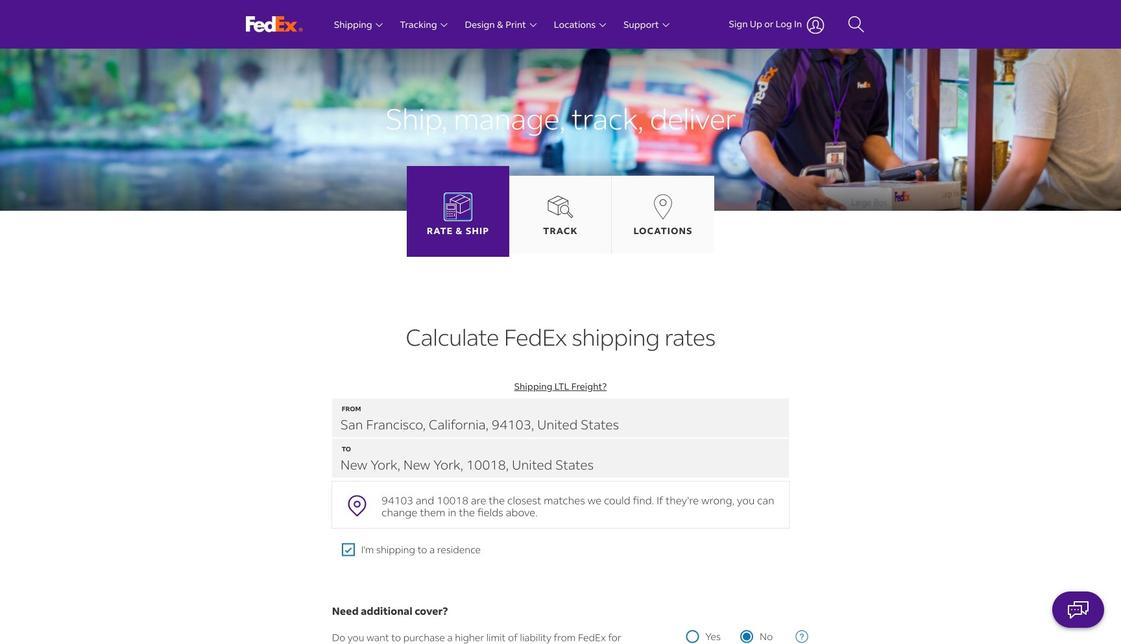 Task type: vqa. For each thing, say whether or not it's contained in the screenshot.
Get Rate and Shipping Details tab
yes



Task type: describe. For each thing, give the bounding box(es) containing it.
fedex logo image
[[246, 16, 303, 32]]

sign up or log in image
[[807, 16, 825, 34]]

get location information tab
[[634, 225, 693, 237]]



Task type: locate. For each thing, give the bounding box(es) containing it.
search image
[[849, 15, 865, 35]]

tab
[[407, 166, 510, 257], [510, 176, 612, 254], [612, 176, 715, 254]]

get rate and shipping details tab
[[427, 225, 490, 237]]

To address, type in the full address your mailing from. Then use the drop down that appears to select the best address match, below. If you cannot use drop down.  Call 1 800 4 6 3 3 3 3 9. text field
[[332, 439, 790, 478]]

tab list
[[407, 166, 715, 257]]

get tracking information tab
[[544, 225, 578, 237]]

From address, type in the full address your mailing from. Then use the drop down that appears to select the best address match, below. If you cannot use drop down.  Call 1 800 4 6 3 3 3 3 9. text field
[[332, 399, 790, 438]]



